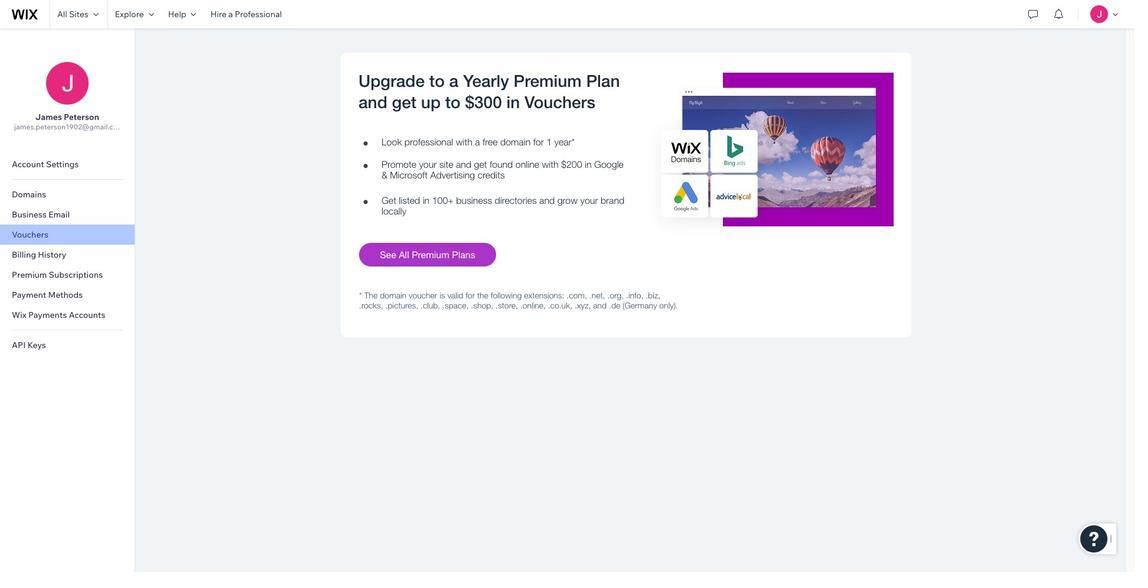 Task type: vqa. For each thing, say whether or not it's contained in the screenshot.
Premium
yes



Task type: locate. For each thing, give the bounding box(es) containing it.
payments
[[28, 310, 67, 320]]

billing history link
[[0, 245, 135, 265]]

accounts
[[69, 310, 105, 320]]

domains
[[12, 189, 46, 200]]

api keys link
[[0, 335, 135, 355]]

premium subscriptions
[[12, 270, 103, 280]]

history
[[38, 249, 66, 260]]

payment methods link
[[0, 285, 135, 305]]

wix payments accounts link
[[0, 305, 135, 325]]

james peterson james.peterson1902@gmail.com
[[14, 112, 124, 131]]

hire
[[211, 9, 227, 20]]

billing history
[[12, 249, 66, 260]]

hire a professional link
[[204, 0, 289, 28]]

james.peterson1902@gmail.com
[[14, 122, 124, 131]]

wix payments accounts
[[12, 310, 105, 320]]

premium subscriptions link
[[0, 265, 135, 285]]

email
[[48, 209, 70, 220]]

all
[[57, 9, 67, 20]]

vouchers link
[[0, 225, 135, 245]]

methods
[[48, 290, 83, 300]]

account settings
[[12, 159, 79, 170]]

api keys
[[12, 340, 46, 350]]

payment
[[12, 290, 46, 300]]

wix
[[12, 310, 27, 320]]

vouchers
[[12, 229, 48, 240]]

help
[[168, 9, 186, 20]]

billing
[[12, 249, 36, 260]]

account
[[12, 159, 44, 170]]

a
[[229, 9, 233, 20]]

settings
[[46, 159, 79, 170]]

business
[[12, 209, 47, 220]]

api
[[12, 340, 26, 350]]

account settings link
[[0, 154, 135, 174]]



Task type: describe. For each thing, give the bounding box(es) containing it.
peterson
[[64, 112, 99, 122]]

explore
[[115, 9, 144, 20]]

sidebar element
[[0, 28, 135, 572]]

professional
[[235, 9, 282, 20]]

james
[[36, 112, 62, 122]]

premium
[[12, 270, 47, 280]]

business email
[[12, 209, 70, 220]]

domains link
[[0, 184, 135, 204]]

payment methods
[[12, 290, 83, 300]]

help button
[[161, 0, 204, 28]]

business email link
[[0, 204, 135, 225]]

hire a professional
[[211, 9, 282, 20]]

keys
[[27, 340, 46, 350]]

all sites
[[57, 9, 88, 20]]

subscriptions
[[49, 270, 103, 280]]

sites
[[69, 9, 88, 20]]



